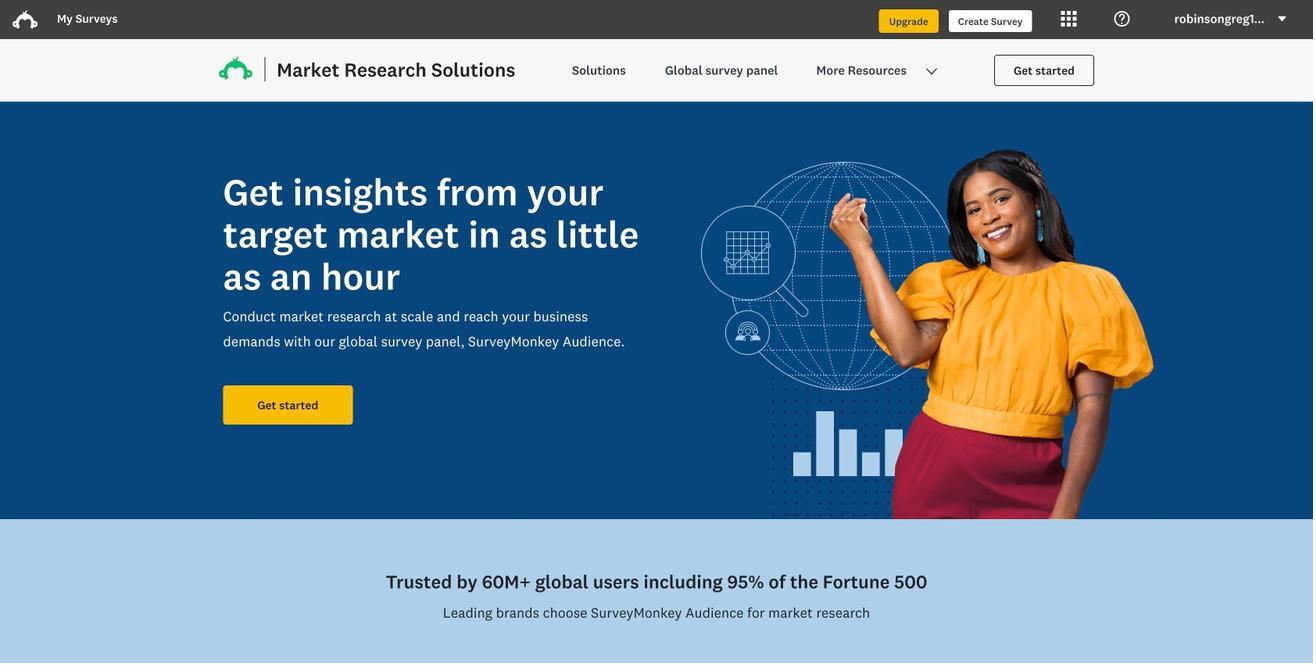 Task type: describe. For each thing, give the bounding box(es) containing it.
1 surveymonkey logo image from the top
[[13, 7, 38, 32]]

woman snapping her fingers in front of globe icon image
[[666, 102, 1179, 519]]



Task type: vqa. For each thing, say whether or not it's contained in the screenshot.
Market research solutions from SurveyMonkey logo
yes



Task type: locate. For each thing, give the bounding box(es) containing it.
2 surveymonkey logo image from the top
[[13, 10, 38, 29]]

surveymonkey logo image
[[13, 7, 38, 32], [13, 10, 38, 29]]

caret down image
[[1278, 14, 1288, 24]]

help image
[[1115, 11, 1130, 27], [1115, 11, 1130, 27]]

caret down image
[[1279, 16, 1287, 21]]

chevron down image
[[926, 65, 938, 78]]

market research solutions from surveymonkey logo image
[[219, 56, 515, 81]]

products image
[[1061, 11, 1077, 27], [1061, 11, 1077, 27]]



